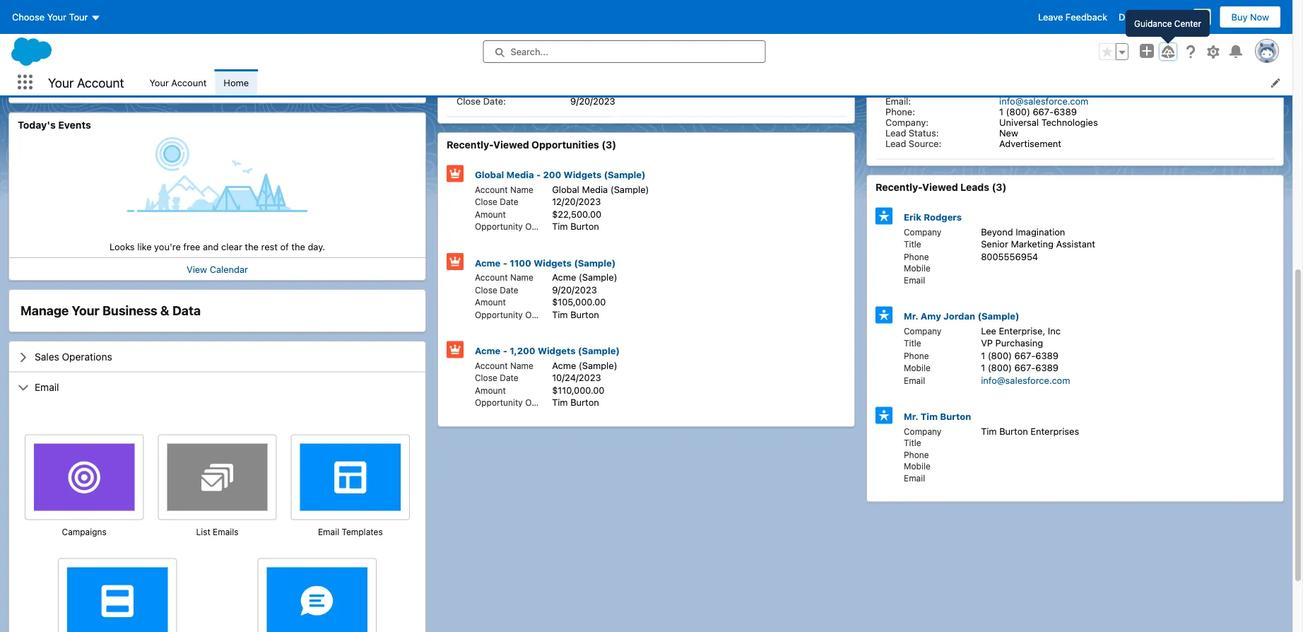 Task type: vqa. For each thing, say whether or not it's contained in the screenshot.


Task type: describe. For each thing, give the bounding box(es) containing it.
imagination
[[1016, 227, 1066, 237]]

standard emailtemplate image
[[324, 444, 377, 504]]

company: for lee enterprise, inc
[[886, 24, 929, 34]]

2 the from the left
[[291, 241, 305, 252]]

erik rodgers
[[904, 212, 962, 223]]

1 vertical spatial media
[[507, 170, 534, 180]]

tim for $110,000.00
[[552, 397, 568, 408]]

now
[[1251, 12, 1270, 22]]

beyond
[[981, 227, 1013, 237]]

opportunity owner tim burton for $105,000.00
[[475, 309, 599, 320]]

phone inside title phone mobile email
[[904, 450, 929, 460]]

send quote link
[[49, 20, 99, 31]]

opportunity owner tim burton for $110,000.00
[[475, 397, 599, 408]]

send quote
[[49, 20, 99, 31]]

phone for erik
[[904, 252, 929, 262]]

events
[[58, 119, 91, 131]]

senior marketing assistant
[[981, 239, 1096, 250]]

1 vertical spatial global
[[475, 170, 504, 180]]

company for amy
[[904, 326, 942, 336]]

1 (800) 667-6389 for phone:
[[1000, 106, 1077, 117]]

&
[[160, 303, 169, 318]]

of
[[280, 241, 289, 252]]

acme (sample) for 10/24/2023
[[552, 360, 618, 371]]

0 vertical spatial info@salesforce.com link
[[1000, 2, 1089, 13]]

search...
[[511, 46, 549, 57]]

call
[[49, 51, 65, 62]]

1 for mobile
[[981, 363, 986, 373]]

opportunity for 1100
[[475, 310, 523, 320]]

1 for phone
[[981, 350, 986, 361]]

lee for company
[[981, 326, 997, 336]]

home
[[224, 77, 249, 88]]

9/20/2023 for $105,000.00
[[571, 96, 616, 106]]

acme - 1100 widgets (sample) for acme (sample)
[[475, 258, 616, 268]]

days
[[1119, 12, 1140, 22]]

andy smith (sample)
[[886, 78, 1002, 92]]

beyond imagination
[[981, 227, 1066, 237]]

view all
[[200, 87, 234, 98]]

widgets up 12/20/2023
[[564, 170, 602, 180]]

you're
[[154, 241, 181, 252]]

view for view calendar
[[187, 264, 207, 275]]

close for $110,000.00
[[475, 373, 498, 383]]

minor for geoff minor (sample) "link" below quote
[[69, 34, 92, 44]]

choose
[[12, 12, 45, 22]]

send
[[49, 20, 71, 31]]

standard campaign image
[[58, 444, 111, 504]]

info@salesforce.com for email
[[981, 375, 1071, 386]]

clear
[[221, 241, 242, 252]]

company: for universal technologies
[[886, 117, 929, 128]]

$105,000.00 for amount
[[552, 297, 606, 308]]

in
[[1159, 12, 1167, 22]]

1 the from the left
[[245, 241, 259, 252]]

left
[[1143, 12, 1157, 22]]

close date for acme - 1,200 widgets (sample)
[[475, 373, 519, 383]]

call link
[[49, 51, 65, 62]]

feedback
[[1066, 12, 1108, 22]]

erik
[[904, 212, 922, 223]]

widgets right 1,200
[[538, 346, 576, 356]]

200
[[543, 170, 562, 180]]

email templates button
[[291, 526, 410, 539]]

status: for universal technologies
[[909, 128, 939, 138]]

leads
[[961, 182, 990, 193]]

rodgers
[[924, 212, 962, 223]]

buy
[[1232, 12, 1248, 22]]

1100 for amount:
[[498, 57, 525, 71]]

1100 for account name
[[510, 258, 532, 268]]

standard listemail image
[[191, 444, 244, 504]]

667- for mobile
[[1015, 363, 1036, 373]]

text default image for email
[[18, 383, 29, 394]]

viewed for opportunities
[[494, 139, 529, 151]]

sales operations button
[[9, 342, 426, 372]]

date: for 10/24/2023
[[483, 24, 506, 34]]

email:
[[886, 96, 911, 106]]

$105,000.00 for amount:
[[571, 85, 625, 96]]

your account link
[[141, 69, 215, 95]]

white
[[73, 65, 96, 75]]

view calendar link
[[187, 264, 248, 275]]

leave
[[1039, 12, 1063, 22]]

senior
[[981, 239, 1009, 250]]

(3) for recently-viewed opportunities (3)
[[602, 139, 617, 151]]

manage
[[21, 303, 69, 318]]

opportunities
[[532, 139, 599, 151]]

mobile email
[[904, 264, 931, 285]]

mobile for mobile email
[[904, 264, 931, 274]]

667- for phone
[[1015, 350, 1036, 361]]

vp purchasing
[[981, 338, 1044, 349]]

close date: for 10/24/2023
[[457, 24, 506, 34]]

6389 inside info@salesforce.com 1 (800) 667-6389
[[1054, 13, 1077, 24]]

acme - 1,200 widgets (sample)
[[475, 346, 620, 356]]

667- for phone:
[[1033, 106, 1054, 117]]

recently-viewed opportunities (3)
[[447, 139, 617, 151]]

standard enhancedletterhead image
[[91, 568, 144, 628]]

looks like you're free and clear the rest of the day.
[[110, 241, 325, 252]]

email button
[[9, 372, 426, 402]]

account name for -
[[475, 185, 534, 195]]

0 vertical spatial info@salesforce.com
[[1000, 2, 1089, 13]]

close date: for 9/20/2023
[[457, 96, 506, 106]]

advertisement
[[1000, 138, 1062, 149]]

recently-viewed leads (3)
[[876, 182, 1007, 193]]

view all link
[[200, 87, 234, 98]]

quote
[[73, 20, 99, 31]]

choose your tour
[[12, 12, 88, 22]]

sales
[[35, 351, 59, 363]]

today's
[[18, 119, 56, 131]]

date for 1,200
[[500, 373, 519, 383]]

owner for $105,000.00
[[525, 310, 552, 320]]

free
[[183, 241, 200, 252]]

close date for acme - 1100 widgets (sample)
[[475, 285, 519, 295]]

global media - 200 widgets (sample)
[[475, 170, 646, 180]]

title phone mobile email
[[904, 438, 931, 483]]

carole
[[45, 65, 70, 75]]

technologies
[[1042, 117, 1098, 128]]

8005556954
[[981, 251, 1039, 262]]

purchasing
[[996, 338, 1044, 349]]

0 horizontal spatial your account
[[48, 75, 124, 90]]

1 horizontal spatial your account
[[149, 77, 207, 88]]

viewed for leads
[[923, 182, 958, 193]]

close for $22,500.00
[[475, 197, 498, 207]]

list
[[196, 527, 210, 537]]

business
[[103, 303, 157, 318]]

3 mobile from the top
[[904, 462, 931, 472]]

marketing
[[1011, 239, 1054, 250]]

name for 1,200
[[510, 361, 534, 371]]

date for 1100
[[500, 285, 519, 295]]

email templates
[[318, 527, 383, 537]]

source: for website
[[909, 45, 942, 55]]

andy
[[886, 78, 914, 92]]

acme - 1100 widgets (sample) for $105,000.00
[[457, 57, 626, 71]]

vp
[[981, 338, 993, 349]]

(800) for mobile
[[988, 363, 1012, 373]]

amount for acme - 1100 widgets (sample)
[[475, 298, 506, 308]]

667- inside info@salesforce.com 1 (800) 667-6389
[[1033, 13, 1054, 24]]

inc for company
[[1048, 326, 1061, 336]]

burton for $105,000.00
[[571, 309, 599, 320]]

1 lead from the top
[[886, 34, 907, 45]]

and
[[203, 241, 219, 252]]

9/20/2023 for acme (sample)
[[552, 285, 597, 295]]

info@salesforce.com for email:
[[1000, 96, 1089, 106]]

data
[[172, 303, 201, 318]]

inc for company:
[[1067, 24, 1079, 34]]

tim for $105,000.00
[[552, 309, 568, 320]]

lee enterprise, inc for company:
[[1000, 24, 1079, 34]]

operations
[[62, 351, 112, 363]]

mr. for mr. tim burton
[[904, 411, 919, 422]]

(800) for phone:
[[1006, 106, 1031, 117]]

calendar
[[210, 264, 248, 275]]

account name for 1100
[[475, 273, 534, 283]]

lead status: for advertisement
[[886, 128, 939, 138]]

company for rodgers
[[904, 227, 942, 237]]

2 horizontal spatial media
[[582, 184, 608, 195]]

info@salesforce.com link for email
[[981, 375, 1071, 386]]

account name for 1,200
[[475, 361, 534, 371]]

0 vertical spatial global media (sample)
[[156, 34, 246, 44]]

minor for geoff minor (sample) "link" on top of quote
[[69, 3, 92, 13]]

1 inside info@salesforce.com 1 (800) 667-6389
[[1000, 13, 1004, 24]]

source: for advertisement
[[909, 138, 942, 149]]

today's events
[[18, 119, 91, 131]]

email inside title phone mobile email
[[904, 473, 926, 483]]

amount:
[[457, 85, 493, 96]]

emails
[[213, 527, 239, 537]]

2 geoff from the top
[[45, 34, 67, 44]]

phone:
[[886, 106, 915, 117]]

tim left enterprises
[[981, 426, 997, 437]]

lee enterprise, inc for company
[[981, 326, 1061, 336]]

email inside button
[[318, 527, 339, 537]]



Task type: locate. For each thing, give the bounding box(es) containing it.
geoff minor (sample) inside "link"
[[45, 3, 130, 13]]

2 vertical spatial opportunity owner tim burton
[[475, 397, 599, 408]]

tim for $22,500.00
[[552, 221, 568, 232]]

lee enterprise, inc down leave on the right of page
[[1000, 24, 1079, 34]]

mr. left amy
[[904, 311, 919, 322]]

1 vertical spatial date:
[[483, 96, 506, 106]]

mobile down mr. tim burton
[[904, 462, 931, 472]]

10/24/2023
[[571, 24, 620, 34], [552, 373, 601, 383]]

acme (sample)
[[552, 272, 618, 283], [552, 360, 618, 371]]

viewed left opportunities
[[494, 139, 529, 151]]

1 for phone:
[[1000, 106, 1004, 117]]

amount for acme - 1,200 widgets (sample)
[[475, 386, 506, 396]]

10/24/2023 for close date:
[[571, 24, 620, 34]]

name for -
[[510, 185, 534, 195]]

5
[[1200, 12, 1206, 22]]

(800) for phone
[[988, 350, 1012, 361]]

1 geoff from the top
[[45, 3, 67, 13]]

geoff down "send"
[[45, 34, 67, 44]]

1 phone from the top
[[904, 252, 929, 262]]

2 horizontal spatial global
[[552, 184, 580, 195]]

1 horizontal spatial global media (sample)
[[552, 184, 649, 195]]

2 phone from the top
[[904, 351, 929, 361]]

list emails
[[196, 527, 239, 537]]

3 name from the top
[[510, 361, 534, 371]]

title down amy
[[904, 339, 922, 349]]

0 vertical spatial enterprise,
[[1018, 24, 1064, 34]]

1 vertical spatial lee
[[981, 326, 997, 336]]

lead status:
[[886, 34, 939, 45], [886, 128, 939, 138]]

0 vertical spatial viewed
[[494, 139, 529, 151]]

acme (sample) for 9/20/2023
[[552, 272, 618, 283]]

view down free
[[187, 264, 207, 275]]

phone for mr.
[[904, 351, 929, 361]]

geoff up "send"
[[45, 3, 67, 13]]

date up 1,200
[[500, 285, 519, 295]]

2 vertical spatial global
[[552, 184, 580, 195]]

0 horizontal spatial recently-
[[447, 139, 494, 151]]

1 close date from the top
[[475, 197, 519, 207]]

phone down amy
[[904, 351, 929, 361]]

mr.
[[904, 311, 919, 322], [904, 411, 919, 422]]

campaigns button
[[25, 526, 144, 539]]

1 vertical spatial account name
[[475, 273, 534, 283]]

2 vertical spatial owner
[[525, 398, 552, 408]]

enterprise, for company:
[[1018, 24, 1064, 34]]

1 opportunity from the top
[[475, 222, 523, 232]]

2 close date from the top
[[475, 285, 519, 295]]

2 amount from the top
[[475, 298, 506, 308]]

0 vertical spatial geoff
[[45, 3, 67, 13]]

assistant
[[1056, 239, 1096, 250]]

lee for company:
[[1000, 24, 1015, 34]]

recently- down amount:
[[447, 139, 494, 151]]

list
[[141, 69, 1293, 95]]

3 owner from the top
[[525, 398, 552, 408]]

1,200
[[510, 346, 536, 356]]

1 vertical spatial close date:
[[457, 96, 506, 106]]

0 vertical spatial title
[[904, 240, 922, 250]]

text default image inside email dropdown button
[[18, 383, 29, 394]]

leave feedback link
[[1039, 12, 1108, 22]]

tim burton enterprises
[[981, 426, 1080, 437]]

lead source: down phone:
[[886, 138, 942, 149]]

your account
[[48, 75, 124, 90], [149, 77, 207, 88]]

geoff minor (sample) link up quote
[[45, 3, 130, 13]]

0 vertical spatial opportunity owner tim burton
[[475, 221, 599, 232]]

email left 'templates'
[[318, 527, 339, 537]]

status: for lee enterprise, inc
[[909, 34, 939, 45]]

0 vertical spatial close date
[[475, 197, 519, 207]]

tim up acme - 1,200 widgets (sample) in the bottom left of the page
[[552, 309, 568, 320]]

1 vertical spatial source:
[[909, 138, 942, 149]]

new left technologies
[[1000, 128, 1019, 138]]

3 company from the top
[[904, 427, 942, 437]]

1 minor from the top
[[69, 3, 92, 13]]

account name
[[475, 185, 534, 195], [475, 273, 534, 283], [475, 361, 534, 371]]

date: up recently-viewed opportunities (3)
[[483, 96, 506, 106]]

account for acme - 1,200 widgets (sample)
[[475, 361, 508, 371]]

jordan
[[944, 311, 976, 322]]

company down erik
[[904, 227, 942, 237]]

1 vertical spatial company
[[904, 326, 942, 336]]

minor down quote
[[69, 34, 92, 44]]

1 vertical spatial opportunity owner tim burton
[[475, 309, 599, 320]]

lead source: for advertisement
[[886, 138, 942, 149]]

name for 1100
[[510, 273, 534, 283]]

title inside title phone mobile email
[[904, 438, 922, 448]]

$110,000.00
[[552, 385, 605, 396]]

2 opportunity from the top
[[475, 310, 523, 320]]

1 vertical spatial info@salesforce.com
[[1000, 96, 1089, 106]]

phone down mr. tim burton
[[904, 450, 929, 460]]

1 horizontal spatial global
[[475, 170, 504, 180]]

the left rest on the top left of page
[[245, 241, 259, 252]]

search... button
[[483, 40, 766, 63]]

recently-
[[447, 139, 494, 151], [876, 182, 923, 193]]

close date for global media - 200 widgets (sample)
[[475, 197, 519, 207]]

1 vertical spatial text default image
[[18, 383, 29, 394]]

burton for $110,000.00
[[571, 397, 599, 408]]

9/20/2023
[[571, 96, 616, 106], [552, 285, 597, 295]]

opportunity owner tim burton for $22,500.00
[[475, 221, 599, 232]]

0 vertical spatial date:
[[483, 24, 506, 34]]

campaigns
[[62, 527, 107, 537]]

your account down call link at the left of the page
[[48, 75, 124, 90]]

title down erik
[[904, 240, 922, 250]]

0 vertical spatial lee enterprise, inc
[[1000, 24, 1079, 34]]

status:
[[909, 34, 939, 45], [909, 128, 939, 138]]

new for lee
[[1000, 34, 1019, 45]]

0 horizontal spatial media
[[184, 34, 208, 44]]

standard lightningquicktext image
[[291, 568, 344, 628]]

home link
[[215, 69, 257, 95]]

opportunity for 1,200
[[475, 398, 523, 408]]

info@salesforce.com 1 (800) 667-6389
[[1000, 2, 1089, 24]]

2 lead source: from the top
[[886, 138, 942, 149]]

1 date: from the top
[[483, 24, 506, 34]]

0 vertical spatial 9/20/2023
[[571, 96, 616, 106]]

global up your account link
[[156, 34, 181, 44]]

1 vertical spatial company:
[[886, 117, 929, 128]]

2 vertical spatial title
[[904, 438, 922, 448]]

1 opportunity owner tim burton from the top
[[475, 221, 599, 232]]

widgets down $22,500.00
[[534, 258, 572, 268]]

9/20/2023 up acme - 1,200 widgets (sample) in the bottom left of the page
[[552, 285, 597, 295]]

2 vertical spatial name
[[510, 361, 534, 371]]

1 horizontal spatial recently-
[[876, 182, 923, 193]]

0 vertical spatial owner
[[525, 222, 552, 232]]

source: up smith
[[909, 45, 942, 55]]

0 vertical spatial 1 (800) 667-6389
[[1000, 106, 1077, 117]]

2 mr. from the top
[[904, 411, 919, 422]]

2 company from the top
[[904, 326, 942, 336]]

0 vertical spatial acme (sample)
[[552, 272, 618, 283]]

viewed up rodgers
[[923, 182, 958, 193]]

mobile up mr. tim burton
[[904, 363, 931, 373]]

global media (sample)
[[156, 34, 246, 44], [552, 184, 649, 195]]

1 vertical spatial lee enterprise, inc
[[981, 326, 1061, 336]]

close date down recently-viewed opportunities (3)
[[475, 197, 519, 207]]

email down sales
[[35, 382, 59, 393]]

lee up website at the right top of the page
[[1000, 24, 1015, 34]]

1 vertical spatial 10/24/2023
[[552, 373, 601, 383]]

6389 for phone:
[[1054, 106, 1077, 117]]

2 vertical spatial 1 (800) 667-6389
[[981, 363, 1059, 373]]

0 vertical spatial media
[[184, 34, 208, 44]]

1 (800) 667-6389
[[1000, 106, 1077, 117], [981, 350, 1059, 361], [981, 363, 1059, 373]]

0 vertical spatial lead status:
[[886, 34, 939, 45]]

call carole white (sample)
[[45, 51, 134, 75]]

1 vertical spatial geoff minor (sample)
[[45, 34, 130, 44]]

1 company: from the top
[[886, 24, 929, 34]]

title for erik
[[904, 240, 922, 250]]

1 name from the top
[[510, 185, 534, 195]]

date down global media - 200 widgets (sample)
[[500, 197, 519, 207]]

0 vertical spatial new
[[1000, 34, 1019, 45]]

company down amy
[[904, 326, 942, 336]]

recently- up erik
[[876, 182, 923, 193]]

1 vertical spatial lead status:
[[886, 128, 939, 138]]

recently- for recently-viewed leads (3)
[[876, 182, 923, 193]]

1 owner from the top
[[525, 222, 552, 232]]

source:
[[909, 45, 942, 55], [909, 138, 942, 149]]

lead status: for website
[[886, 34, 939, 45]]

2 lead from the top
[[886, 45, 907, 55]]

looks
[[110, 241, 135, 252]]

1 vertical spatial mr.
[[904, 411, 919, 422]]

2 vertical spatial media
[[582, 184, 608, 195]]

view left all
[[200, 87, 221, 98]]

lead status: down phone:
[[886, 128, 939, 138]]

account for acme - 1100 widgets (sample)
[[475, 273, 508, 283]]

1 mobile from the top
[[904, 264, 931, 274]]

3 account name from the top
[[475, 361, 534, 371]]

1 vertical spatial global media (sample)
[[552, 184, 649, 195]]

1 vertical spatial opportunity
[[475, 310, 523, 320]]

company down mr. tim burton
[[904, 427, 942, 437]]

inc
[[1067, 24, 1079, 34], [1048, 326, 1061, 336]]

1 lead source: from the top
[[886, 45, 942, 55]]

2 vertical spatial amount
[[475, 386, 506, 396]]

4 lead from the top
[[886, 138, 907, 149]]

buy now
[[1232, 12, 1270, 22]]

0 horizontal spatial lee
[[981, 326, 997, 336]]

1 status: from the top
[[909, 34, 939, 45]]

2 lead status: from the top
[[886, 128, 939, 138]]

amount for global media - 200 widgets (sample)
[[475, 210, 506, 220]]

phone up mobile email
[[904, 252, 929, 262]]

2 status: from the top
[[909, 128, 939, 138]]

1 horizontal spatial the
[[291, 241, 305, 252]]

0 vertical spatial name
[[510, 185, 534, 195]]

tim down $22,500.00
[[552, 221, 568, 232]]

1 vertical spatial (3)
[[992, 182, 1007, 193]]

1 vertical spatial date
[[500, 285, 519, 295]]

3 lead from the top
[[886, 128, 907, 138]]

lee up vp
[[981, 326, 997, 336]]

opportunity owner tim burton down $22,500.00
[[475, 221, 599, 232]]

1100
[[498, 57, 525, 71], [510, 258, 532, 268]]

0 vertical spatial source:
[[909, 45, 942, 55]]

1 text default image from the top
[[18, 352, 29, 363]]

tour
[[69, 12, 88, 22]]

close date: up amount:
[[457, 24, 506, 34]]

2 acme (sample) from the top
[[552, 360, 618, 371]]

1 horizontal spatial media
[[507, 170, 534, 180]]

your account down global media (sample) link
[[149, 77, 207, 88]]

1 new from the top
[[1000, 34, 1019, 45]]

3 opportunity owner tim burton from the top
[[475, 397, 599, 408]]

close date down 1,200
[[475, 373, 519, 383]]

geoff minor (sample) down quote
[[45, 34, 130, 44]]

tim up title phone mobile email
[[921, 411, 938, 422]]

2 vertical spatial company
[[904, 427, 942, 437]]

2 date from the top
[[500, 285, 519, 295]]

mobile for mobile
[[904, 363, 931, 373]]

days left in trial
[[1119, 12, 1186, 22]]

0 horizontal spatial global media (sample)
[[156, 34, 246, 44]]

the
[[245, 241, 259, 252], [291, 241, 305, 252]]

list containing your account
[[141, 69, 1293, 95]]

1 vertical spatial close date
[[475, 285, 519, 295]]

email up amy
[[904, 275, 926, 285]]

owner for $22,500.00
[[525, 222, 552, 232]]

0 vertical spatial date
[[500, 197, 519, 207]]

opportunity owner tim burton down $110,000.00
[[475, 397, 599, 408]]

geoff minor (sample) for geoff minor (sample) "link" on top of quote
[[45, 3, 130, 13]]

1 close date: from the top
[[457, 24, 506, 34]]

2 vertical spatial info@salesforce.com
[[981, 375, 1071, 386]]

email inside dropdown button
[[35, 382, 59, 393]]

date: up amount:
[[483, 24, 506, 34]]

0 vertical spatial 10/24/2023
[[571, 24, 620, 34]]

2 vertical spatial mobile
[[904, 462, 931, 472]]

status: down phone:
[[909, 128, 939, 138]]

1 (800) 667-6389 for mobile
[[981, 363, 1059, 373]]

lead source: for website
[[886, 45, 942, 55]]

lee enterprise, inc up purchasing
[[981, 326, 1061, 336]]

text default image inside sales operations dropdown button
[[18, 352, 29, 363]]

acme - 1100 widgets (sample)
[[457, 57, 626, 71], [475, 258, 616, 268]]

enterprise, up purchasing
[[999, 326, 1046, 336]]

0 vertical spatial recently-
[[447, 139, 494, 151]]

(3) right opportunities
[[602, 139, 617, 151]]

phone
[[904, 252, 929, 262], [904, 351, 929, 361], [904, 450, 929, 460]]

account for global media - 200 widgets (sample)
[[475, 185, 508, 195]]

10/24/2023 up $110,000.00
[[552, 373, 601, 383]]

text default image
[[18, 352, 29, 363], [18, 383, 29, 394]]

1 account name from the top
[[475, 185, 534, 195]]

date:
[[483, 24, 506, 34], [483, 96, 506, 106]]

2 new from the top
[[1000, 128, 1019, 138]]

0 horizontal spatial viewed
[[494, 139, 529, 151]]

2 company: from the top
[[886, 117, 929, 128]]

2 opportunity owner tim burton from the top
[[475, 309, 599, 320]]

1 date from the top
[[500, 197, 519, 207]]

close date
[[475, 197, 519, 207], [475, 285, 519, 295], [475, 373, 519, 383]]

3 amount from the top
[[475, 386, 506, 396]]

global inside global media (sample) link
[[156, 34, 181, 44]]

1 vertical spatial name
[[510, 273, 534, 283]]

2 date: from the top
[[483, 96, 506, 106]]

$105,000.00 up acme - 1,200 widgets (sample) in the bottom left of the page
[[552, 297, 606, 308]]

10/24/2023 up 'search...' button
[[571, 24, 620, 34]]

widgets down search...
[[527, 57, 573, 71]]

1 vertical spatial $105,000.00
[[552, 297, 606, 308]]

1 company from the top
[[904, 227, 942, 237]]

$22,500.00
[[552, 209, 602, 220]]

global down recently-viewed opportunities (3)
[[475, 170, 504, 180]]

opportunity owner tim burton up acme - 1,200 widgets (sample) in the bottom left of the page
[[475, 309, 599, 320]]

media down recently-viewed opportunities (3)
[[507, 170, 534, 180]]

0 vertical spatial close date:
[[457, 24, 506, 34]]

media up 12/20/2023
[[582, 184, 608, 195]]

geoff minor (sample) link
[[18, 0, 417, 13], [45, 3, 130, 13], [45, 34, 130, 45]]

2 title from the top
[[904, 339, 922, 349]]

0 horizontal spatial inc
[[1048, 326, 1061, 336]]

0 vertical spatial mr.
[[904, 311, 919, 322]]

title for mr.
[[904, 339, 922, 349]]

(3) for recently-viewed leads (3)
[[992, 182, 1007, 193]]

company:
[[886, 24, 929, 34], [886, 117, 929, 128]]

2 account name from the top
[[475, 273, 534, 283]]

company for tim
[[904, 427, 942, 437]]

amy
[[921, 311, 942, 322]]

close date: up recently-viewed opportunities (3)
[[457, 96, 506, 106]]

mobile
[[904, 264, 931, 274], [904, 363, 931, 373], [904, 462, 931, 472]]

minor
[[69, 3, 92, 13], [69, 34, 92, 44]]

tim down $110,000.00
[[552, 397, 568, 408]]

email down mr. tim burton
[[904, 473, 926, 483]]

3 phone from the top
[[904, 450, 929, 460]]

owner for $110,000.00
[[525, 398, 552, 408]]

0 vertical spatial text default image
[[18, 352, 29, 363]]

0 vertical spatial global
[[156, 34, 181, 44]]

3 date from the top
[[500, 373, 519, 383]]

1 vertical spatial amount
[[475, 298, 506, 308]]

lee
[[1000, 24, 1015, 34], [981, 326, 997, 336]]

view for view all
[[200, 87, 221, 98]]

account
[[77, 75, 124, 90], [171, 77, 207, 88], [475, 185, 508, 195], [475, 273, 508, 283], [475, 361, 508, 371]]

global media (sample) up 12/20/2023
[[552, 184, 649, 195]]

(sample) inside call carole white (sample)
[[98, 65, 134, 75]]

lead
[[886, 34, 907, 45], [886, 45, 907, 55], [886, 128, 907, 138], [886, 138, 907, 149]]

1 geoff minor (sample) from the top
[[45, 3, 130, 13]]

2 text default image from the top
[[18, 383, 29, 394]]

acme (sample) down $22,500.00
[[552, 272, 618, 283]]

1 horizontal spatial lee
[[1000, 24, 1015, 34]]

close
[[457, 24, 481, 34], [457, 96, 481, 106], [475, 197, 498, 207], [475, 285, 498, 295], [475, 373, 498, 383]]

recently- for recently-viewed opportunities (3)
[[447, 139, 494, 151]]

2 geoff minor (sample) from the top
[[45, 34, 130, 44]]

1 vertical spatial status:
[[909, 128, 939, 138]]

0 vertical spatial account name
[[475, 185, 534, 195]]

2 vertical spatial phone
[[904, 450, 929, 460]]

2 source: from the top
[[909, 138, 942, 149]]

opportunity owner tim burton
[[475, 221, 599, 232], [475, 309, 599, 320], [475, 397, 599, 408]]

your inside popup button
[[47, 12, 66, 22]]

minor up quote
[[69, 3, 92, 13]]

0 vertical spatial company
[[904, 227, 942, 237]]

10/24/2023 for close date
[[552, 373, 601, 383]]

media up your account link
[[184, 34, 208, 44]]

1 amount from the top
[[475, 210, 506, 220]]

acme - 1100 widgets (sample) down search...
[[457, 57, 626, 71]]

new down info@salesforce.com 1 (800) 667-6389
[[1000, 34, 1019, 45]]

close for $105,000.00
[[475, 285, 498, 295]]

info@salesforce.com link
[[1000, 2, 1089, 13], [1000, 96, 1089, 106], [981, 375, 1071, 386]]

3 close date from the top
[[475, 373, 519, 383]]

opportunity for -
[[475, 222, 523, 232]]

1 vertical spatial title
[[904, 339, 922, 349]]

lead status: up andy
[[886, 34, 939, 45]]

0 horizontal spatial (3)
[[602, 139, 617, 151]]

universal
[[1000, 117, 1039, 128]]

0 vertical spatial mobile
[[904, 264, 931, 274]]

mr. up title phone mobile email
[[904, 411, 919, 422]]

global media (sample) up your account link
[[156, 34, 246, 44]]

lead source: up andy
[[886, 45, 942, 55]]

9/20/2023 up opportunities
[[571, 96, 616, 106]]

2 close date: from the top
[[457, 96, 506, 106]]

source: down phone:
[[909, 138, 942, 149]]

1 horizontal spatial inc
[[1067, 24, 1079, 34]]

1 vertical spatial 1100
[[510, 258, 532, 268]]

geoff minor (sample) up quote
[[45, 3, 130, 13]]

1 vertical spatial minor
[[69, 34, 92, 44]]

day.
[[308, 241, 325, 252]]

enterprise, for company
[[999, 326, 1046, 336]]

12/20/2023
[[552, 197, 601, 207]]

amount
[[475, 210, 506, 220], [475, 298, 506, 308], [475, 386, 506, 396]]

like
[[137, 241, 152, 252]]

mobile up amy
[[904, 264, 931, 274]]

email inside mobile email
[[904, 275, 926, 285]]

enterprises
[[1031, 426, 1080, 437]]

2 vertical spatial info@salesforce.com link
[[981, 375, 1071, 386]]

acme (sample) up $110,000.00
[[552, 360, 618, 371]]

view calendar
[[187, 264, 248, 275]]

1 vertical spatial enterprise,
[[999, 326, 1046, 336]]

0 vertical spatial minor
[[69, 3, 92, 13]]

0 vertical spatial opportunity
[[475, 222, 523, 232]]

1 vertical spatial new
[[1000, 128, 1019, 138]]

3 title from the top
[[904, 438, 922, 448]]

date: for 9/20/2023
[[483, 96, 506, 106]]

geoff minor (sample) link up global media (sample) link
[[18, 0, 417, 13]]

1 source: from the top
[[909, 45, 942, 55]]

2 mobile from the top
[[904, 363, 931, 373]]

6389 for phone
[[1036, 350, 1059, 361]]

status: up smith
[[909, 34, 939, 45]]

0 vertical spatial phone
[[904, 252, 929, 262]]

owner up acme - 1,200 widgets (sample) in the bottom left of the page
[[525, 310, 552, 320]]

2 minor from the top
[[69, 34, 92, 44]]

geoff minor (sample) link down quote
[[45, 34, 130, 45]]

(800) inside info@salesforce.com 1 (800) 667-6389
[[1006, 13, 1031, 24]]

universal technologies
[[1000, 117, 1098, 128]]

close date up 1,200
[[475, 285, 519, 295]]

company: up andy
[[886, 24, 929, 34]]

1
[[1000, 13, 1004, 24], [1000, 106, 1004, 117], [981, 350, 986, 361], [981, 363, 986, 373]]

1 vertical spatial info@salesforce.com link
[[1000, 96, 1089, 106]]

title down mr. tim burton
[[904, 438, 922, 448]]

new for universal
[[1000, 128, 1019, 138]]

text default image for sales operations
[[18, 352, 29, 363]]

-
[[490, 57, 496, 71], [537, 170, 541, 180], [503, 258, 508, 268], [503, 346, 508, 356]]

1 vertical spatial inc
[[1048, 326, 1061, 336]]

title
[[904, 240, 922, 250], [904, 339, 922, 349], [904, 438, 922, 448]]

trial
[[1169, 12, 1186, 22]]

choose your tour button
[[11, 6, 101, 28]]

0 horizontal spatial the
[[245, 241, 259, 252]]

burton for $22,500.00
[[571, 221, 599, 232]]

1 mr. from the top
[[904, 311, 919, 322]]

geoff minor (sample) for geoff minor (sample) "link" below quote
[[45, 34, 130, 44]]

enterprise, down leave on the right of page
[[1018, 24, 1064, 34]]

1 title from the top
[[904, 240, 922, 250]]

opportunity
[[475, 222, 523, 232], [475, 310, 523, 320], [475, 398, 523, 408]]

1 vertical spatial phone
[[904, 351, 929, 361]]

leave feedback
[[1039, 12, 1108, 22]]

1 lead status: from the top
[[886, 34, 939, 45]]

1 (800) 667-6389 for phone
[[981, 350, 1059, 361]]

the right of
[[291, 241, 305, 252]]

2 name from the top
[[510, 273, 534, 283]]

owner down acme - 1,200 widgets (sample) in the bottom left of the page
[[525, 398, 552, 408]]

owner down 200
[[525, 222, 552, 232]]

group
[[1099, 43, 1129, 60]]

acme - 1100 widgets (sample) down $22,500.00
[[475, 258, 616, 268]]

list emails button
[[158, 526, 277, 539]]

3 opportunity from the top
[[475, 398, 523, 408]]

1 vertical spatial 1 (800) 667-6389
[[981, 350, 1059, 361]]

0 vertical spatial 1100
[[498, 57, 525, 71]]

2 owner from the top
[[525, 310, 552, 320]]

smith
[[917, 78, 949, 92]]

1 vertical spatial acme - 1100 widgets (sample)
[[475, 258, 616, 268]]

date for -
[[500, 197, 519, 207]]

info@salesforce.com link for email:
[[1000, 96, 1089, 106]]

company: down email:
[[886, 117, 929, 128]]

6389 for mobile
[[1036, 363, 1059, 373]]

mr. for mr. amy jordan (sample)
[[904, 311, 919, 322]]

$105,000.00 down 'search...' button
[[571, 85, 625, 96]]

global down global media - 200 widgets (sample)
[[552, 184, 580, 195]]

carole white (sample) link
[[45, 65, 134, 76]]

1 acme (sample) from the top
[[552, 272, 618, 283]]

date down 1,200
[[500, 373, 519, 383]]

viewed
[[494, 139, 529, 151], [923, 182, 958, 193]]

email up mr. tim burton
[[904, 376, 926, 386]]

rest
[[261, 241, 278, 252]]

templates
[[342, 527, 383, 537]]



